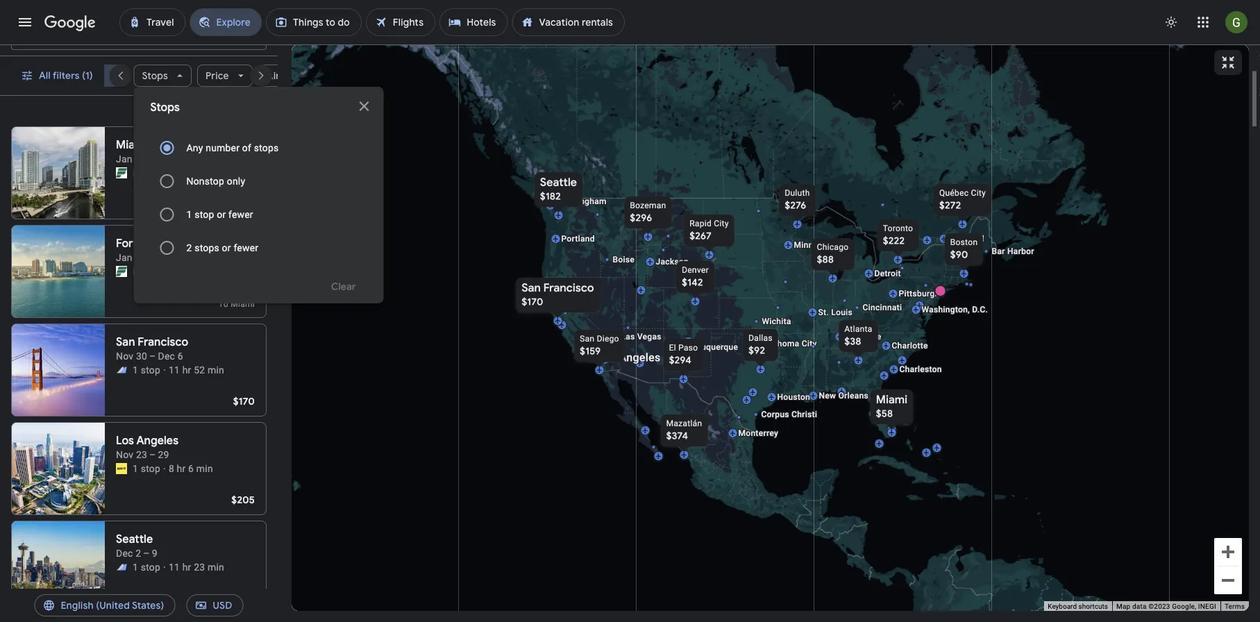 Task type: describe. For each thing, give the bounding box(es) containing it.
hr right 3 in the top of the page
[[187, 167, 196, 179]]

san francisco nov 30 – dec 6
[[116, 335, 188, 362]]

nonstop for lauderdale
[[133, 266, 171, 277]]

6 inside san francisco nov 30 – dec 6
[[178, 350, 183, 362]]

dec
[[116, 548, 133, 559]]

$142
[[682, 276, 704, 289]]

city for $272
[[972, 188, 987, 198]]

québec city $272
[[940, 188, 987, 212]]

harbor
[[1008, 247, 1035, 256]]

jackson
[[656, 257, 689, 267]]

el
[[669, 343, 677, 353]]

$182 inside seattle $182
[[540, 190, 561, 203]]

next image
[[245, 59, 278, 92]]

number
[[206, 142, 240, 154]]

all filters (1)
[[39, 69, 93, 82]]

all filters (1) button
[[13, 59, 104, 92]]

bozeman
[[630, 201, 667, 210]]

keyboard shortcuts
[[1048, 603, 1109, 611]]

frontier and spirit image for francisco
[[116, 365, 127, 376]]

of
[[242, 142, 252, 154]]

st.
[[819, 308, 829, 317]]

294 US dollars text field
[[669, 354, 692, 367]]

miami jan 20 – 27, 2024
[[116, 138, 195, 165]]

to miami
[[219, 299, 255, 309]]

atlanta
[[845, 324, 873, 334]]

$296
[[630, 212, 653, 224]]

houston
[[778, 392, 811, 402]]

11 for seattle
[[169, 562, 180, 573]]

all
[[39, 69, 51, 82]]

1 vertical spatial 6
[[188, 463, 194, 474]]

23
[[194, 562, 205, 573]]

airlines
[[267, 69, 301, 82]]

frontier image for lauderdale
[[116, 266, 127, 277]]

seattle $182
[[540, 175, 577, 203]]

québec
[[940, 188, 969, 198]]

1 vertical spatial $182
[[234, 593, 255, 605]]

el paso $294
[[669, 343, 698, 367]]

2 stops or fewer
[[187, 242, 259, 254]]

11 hr 23 min
[[169, 562, 224, 573]]

results
[[223, 108, 249, 117]]

seattle for seattle dec 2 – 9
[[116, 532, 153, 547]]

oklahoma
[[760, 339, 800, 349]]

stops button
[[134, 59, 192, 92]]

keyboard
[[1048, 603, 1077, 611]]

92 US dollars text field
[[749, 345, 766, 357]]

wichita
[[762, 317, 792, 327]]

any
[[187, 142, 203, 154]]

city for $267
[[714, 219, 729, 229]]

frontier image for jan
[[116, 167, 127, 179]]

142 US dollars text field
[[682, 276, 704, 289]]

previous image
[[104, 59, 137, 92]]

1 vertical spatial stops
[[150, 100, 180, 115]]

frontier and spirit image for dec
[[116, 562, 127, 573]]

1 horizontal spatial stops
[[254, 142, 279, 154]]

san francisco $170
[[522, 281, 594, 308]]

bozeman $296
[[630, 201, 667, 224]]

albuquerque
[[689, 342, 739, 352]]

toronto $222
[[883, 224, 914, 247]]

orleans
[[839, 391, 869, 401]]

1 for seattle
[[133, 562, 138, 573]]

$170 inside san francisco $170
[[522, 296, 544, 308]]

$276
[[785, 199, 807, 212]]

276 US dollars text field
[[785, 199, 807, 212]]

miami for miami jan 20 – 27, 2024
[[116, 138, 148, 152]]

3
[[179, 167, 184, 179]]

jan inside fort lauderdale jan 20 – 27, 2024
[[116, 252, 132, 263]]

miami for miami $58
[[876, 393, 908, 407]]

about these results
[[174, 108, 249, 117]]

1 stop for francisco
[[133, 364, 160, 376]]

rapid city $267
[[690, 219, 729, 242]]

price button
[[197, 59, 253, 92]]

paso
[[679, 343, 698, 353]]

san inside san francisco nov 30 – dec 6
[[116, 335, 135, 349]]

portland
[[562, 234, 595, 244]]

0 horizontal spatial $58
[[238, 198, 255, 210]]

nashville
[[846, 332, 882, 342]]

1 vertical spatial stops
[[195, 242, 219, 254]]

$205
[[232, 494, 255, 506]]

nonstop only
[[187, 175, 245, 187]]

stops option group
[[150, 131, 367, 265]]

1 vertical spatial 170 us dollars text field
[[233, 395, 255, 408]]

bar
[[992, 247, 1006, 256]]

airlines button
[[258, 65, 325, 87]]

data
[[1133, 603, 1147, 611]]

8
[[169, 463, 174, 474]]

new orleans
[[819, 391, 869, 401]]

min for seattle
[[208, 562, 224, 573]]

corpus christi
[[762, 410, 818, 420]]

8 hr 6 min
[[169, 463, 213, 474]]

d.c.
[[973, 305, 989, 315]]

1 stop or fewer
[[187, 209, 253, 220]]

san for san diego
[[580, 334, 595, 344]]

states)
[[132, 600, 164, 612]]

$90
[[951, 249, 969, 261]]

20 – 27, inside fort lauderdale jan 20 – 27, 2024
[[135, 252, 170, 263]]

change appearance image
[[1155, 6, 1189, 39]]

$267
[[690, 230, 712, 242]]

usd button
[[187, 589, 243, 622]]

min right 19
[[212, 167, 229, 179]]

washington, d.c.
[[922, 305, 989, 315]]

stop for los angeles
[[141, 463, 160, 474]]

58 US dollars text field
[[876, 408, 894, 420]]

charlotte
[[892, 341, 929, 351]]

or for stops
[[222, 242, 231, 254]]

hr for seattle
[[182, 562, 191, 573]]

english (united states) button
[[34, 589, 175, 622]]

angeles for los angeles
[[619, 351, 661, 364]]

296 US dollars text field
[[630, 212, 653, 224]]

vegas
[[638, 332, 662, 342]]

88 US dollars text field
[[817, 254, 834, 266]]

louis
[[832, 308, 853, 317]]

2
[[187, 242, 192, 254]]

las
[[621, 332, 635, 342]]

dallas $92
[[749, 333, 773, 357]]

fewer for 1 stop or fewer
[[229, 209, 253, 220]]

$159
[[580, 345, 601, 358]]

filters
[[53, 69, 80, 82]]

cincinnati
[[863, 303, 903, 313]]

30 – dec
[[136, 350, 175, 362]]

san diego $159
[[580, 334, 620, 358]]

terms
[[1225, 603, 1246, 611]]

spirit image
[[116, 463, 127, 474]]

google,
[[1173, 603, 1197, 611]]

angeles for los angeles nov 23 – 29
[[136, 434, 179, 448]]

chicago $88
[[817, 242, 849, 266]]

1 inside stops option group
[[187, 209, 192, 220]]

min for los angeles
[[196, 463, 213, 474]]

los angeles
[[598, 351, 661, 364]]

only for nonstop only
[[227, 175, 245, 187]]

20 – 27, inside the miami jan 20 – 27, 2024
[[135, 153, 170, 165]]



Task type: vqa. For each thing, say whether or not it's contained in the screenshot.


Task type: locate. For each thing, give the bounding box(es) containing it.
2 vertical spatial city
[[802, 339, 817, 349]]

0 horizontal spatial san
[[116, 335, 135, 349]]

374 US dollars text field
[[667, 430, 689, 443]]

0 vertical spatial jan
[[116, 153, 132, 165]]

or up the "2 stops or fewer"
[[217, 209, 226, 220]]

1 vertical spatial angeles
[[136, 434, 179, 448]]

stops right the previous image
[[142, 69, 168, 82]]

$222
[[883, 235, 905, 247]]

2 frontier image from the top
[[116, 266, 127, 277]]

los for los angeles nov 23 – 29
[[116, 434, 134, 448]]

francisco for san francisco nov 30 – dec 6
[[138, 335, 188, 349]]

1 right spirit 'image'
[[133, 463, 138, 474]]

rapid
[[690, 219, 712, 229]]

1 vertical spatial $58
[[876, 408, 894, 420]]

duluth
[[785, 188, 810, 198]]

frontier image down fort
[[116, 266, 127, 277]]

stop for seattle
[[141, 562, 160, 573]]

miami left any
[[116, 138, 148, 152]]

20 – 27, left any
[[135, 153, 170, 165]]

1 for los angeles
[[133, 463, 138, 474]]

1 nov from the top
[[116, 350, 134, 362]]

1 vertical spatial only
[[227, 175, 245, 187]]

0 vertical spatial city
[[972, 188, 987, 198]]

city inside rapid city $267
[[714, 219, 729, 229]]

jan
[[116, 153, 132, 165], [116, 252, 132, 263]]

hr left 23
[[182, 562, 191, 573]]

hr right 8
[[177, 463, 186, 474]]

angeles inside map region
[[619, 351, 661, 364]]

11 down the 30 – dec
[[169, 364, 180, 376]]

los inside los angeles nov 23 – 29
[[116, 434, 134, 448]]

fewer down 1 stop or fewer
[[234, 242, 259, 254]]

2 20 – 27, from the top
[[135, 252, 170, 263]]

(1)
[[82, 69, 93, 82]]

flights only button
[[44, 65, 128, 87]]

 image
[[173, 166, 176, 180]]

$272
[[940, 199, 962, 212]]

1 stop down 2 – 9
[[133, 562, 160, 573]]

0 horizontal spatial stops
[[195, 242, 219, 254]]

3 hr 19 min
[[179, 167, 229, 179]]

1 for san francisco
[[133, 364, 138, 376]]

los
[[598, 351, 616, 364], [116, 434, 134, 448]]

christi
[[792, 410, 818, 420]]

los up spirit 'image'
[[116, 434, 134, 448]]

francisco
[[544, 281, 594, 295], [138, 335, 188, 349]]

bar harbor
[[992, 247, 1035, 256]]

(united
[[96, 600, 130, 612]]

fewer up the "2 stops or fewer"
[[229, 209, 253, 220]]

1 horizontal spatial los
[[598, 351, 616, 364]]

nonstop down fort lauderdale jan 20 – 27, 2024
[[133, 266, 171, 277]]

fewer
[[229, 209, 253, 220], [234, 242, 259, 254]]

seattle for seattle $182
[[540, 175, 577, 190]]

hr
[[187, 167, 196, 179], [182, 364, 191, 376], [177, 463, 186, 474], [182, 562, 191, 573]]

hr for san francisco
[[182, 364, 191, 376]]

0 vertical spatial francisco
[[544, 281, 594, 295]]

11 for san francisco
[[169, 364, 180, 376]]

nov
[[116, 350, 134, 362], [116, 449, 134, 461]]

0 vertical spatial frontier image
[[116, 167, 127, 179]]

tampa
[[880, 409, 906, 419]]

1 vertical spatial miami
[[231, 299, 255, 309]]

frontier image
[[116, 167, 127, 179], [116, 266, 127, 277]]

0 horizontal spatial los
[[116, 434, 134, 448]]

english (united states)
[[61, 600, 164, 612]]

2 vertical spatial 1 stop
[[133, 562, 160, 573]]

2 frontier and spirit image from the top
[[116, 562, 127, 573]]

0 vertical spatial frontier and spirit image
[[116, 365, 127, 376]]

11 left 23
[[169, 562, 180, 573]]

keyboard shortcuts button
[[1048, 602, 1109, 612]]

about
[[174, 108, 197, 117]]

min for san francisco
[[208, 364, 224, 376]]

san inside "san diego $159"
[[580, 334, 595, 344]]

1 horizontal spatial $170
[[522, 296, 544, 308]]

267 US dollars text field
[[690, 230, 712, 242]]

min right 52
[[208, 364, 224, 376]]

20 – 27, down lauderdale
[[135, 252, 170, 263]]

0 horizontal spatial city
[[714, 219, 729, 229]]

2024 down lauderdale
[[173, 252, 195, 263]]

1 frontier and spirit image from the top
[[116, 365, 127, 376]]

francisco for san francisco $170
[[544, 281, 594, 295]]

1 20 – 27, from the top
[[135, 153, 170, 165]]

only right 19
[[227, 175, 245, 187]]

0 vertical spatial or
[[217, 209, 226, 220]]

1 vertical spatial nov
[[116, 449, 134, 461]]

boise
[[613, 255, 635, 265]]

1 horizontal spatial angeles
[[619, 351, 661, 364]]

2 11 from the top
[[169, 562, 180, 573]]

1 horizontal spatial $58
[[876, 408, 894, 420]]

nov inside san francisco nov 30 – dec 6
[[116, 350, 134, 362]]

0 vertical spatial 11
[[169, 364, 180, 376]]

only for flights only
[[85, 69, 105, 82]]

0 vertical spatial 2024
[[173, 153, 195, 165]]

only right flights
[[85, 69, 105, 82]]

170 US dollars text field
[[522, 296, 544, 308], [233, 395, 255, 408]]

0 vertical spatial 1 stop
[[133, 364, 160, 376]]

6 right 8
[[188, 463, 194, 474]]

1 stop down 23 – 29
[[133, 463, 160, 474]]

182 US dollars text field
[[234, 593, 255, 605]]

corpus
[[762, 410, 790, 420]]

1 down dec
[[133, 562, 138, 573]]

1 vertical spatial frontier and spirit image
[[116, 562, 127, 573]]

nonstop down the miami jan 20 – 27, 2024
[[133, 167, 171, 179]]

1 horizontal spatial san
[[522, 281, 541, 295]]

2 horizontal spatial city
[[972, 188, 987, 198]]

san inside san francisco $170
[[522, 281, 541, 295]]

1 horizontal spatial only
[[227, 175, 245, 187]]

to
[[219, 299, 228, 309]]

diego
[[597, 334, 620, 344]]

1 stop
[[133, 364, 160, 376], [133, 463, 160, 474], [133, 562, 160, 573]]

frontier and spirit image
[[116, 365, 127, 376], [116, 562, 127, 573]]

lauderdale
[[140, 237, 198, 251]]

san for san francisco
[[522, 281, 541, 295]]

nov inside los angeles nov 23 – 29
[[116, 449, 134, 461]]

$182 right usd
[[234, 593, 255, 605]]

1 vertical spatial $170
[[233, 395, 255, 408]]

frontier image down the miami jan 20 – 27, 2024
[[116, 167, 127, 179]]

1 down the 30 – dec
[[133, 364, 138, 376]]

seattle up $182 text box
[[540, 175, 577, 190]]

new
[[819, 391, 837, 401]]

jan inside the miami jan 20 – 27, 2024
[[116, 153, 132, 165]]

1 vertical spatial 2024
[[173, 252, 195, 263]]

city right rapid
[[714, 219, 729, 229]]

denver
[[682, 265, 709, 275]]

hr for los angeles
[[177, 463, 186, 474]]

english
[[61, 600, 94, 612]]

city right oklahoma
[[802, 339, 817, 349]]

seattle inside seattle dec 2 – 9
[[116, 532, 153, 547]]

0 vertical spatial nov
[[116, 350, 134, 362]]

1 horizontal spatial miami
[[231, 299, 255, 309]]

nonstop
[[133, 167, 171, 179], [187, 175, 224, 187], [133, 266, 171, 277]]

2 horizontal spatial miami
[[876, 393, 908, 407]]

shortcuts
[[1079, 603, 1109, 611]]

$182 left 'bellingham'
[[540, 190, 561, 203]]

los down the 'diego' at bottom
[[598, 351, 616, 364]]

chicago
[[817, 242, 849, 252]]

min
[[212, 167, 229, 179], [208, 364, 224, 376], [196, 463, 213, 474], [208, 562, 224, 573]]

stop down 23 – 29
[[141, 463, 160, 474]]

1 vertical spatial 1 stop
[[133, 463, 160, 474]]

any number of stops
[[187, 142, 279, 154]]

0 horizontal spatial miami
[[116, 138, 148, 152]]

2024 up 3 in the top of the page
[[173, 153, 195, 165]]

182 US dollars text field
[[540, 190, 561, 203]]

stop
[[195, 209, 214, 220], [141, 364, 160, 376], [141, 463, 160, 474], [141, 562, 160, 573]]

button
[[11, 620, 267, 622]]

francisco inside san francisco nov 30 – dec 6
[[138, 335, 188, 349]]

0 vertical spatial los
[[598, 351, 616, 364]]

0 horizontal spatial 170 us dollars text field
[[233, 395, 255, 408]]

1 horizontal spatial francisco
[[544, 281, 594, 295]]

159 US dollars text field
[[580, 345, 601, 358]]

2024 inside the miami jan 20 – 27, 2024
[[173, 153, 195, 165]]

2 1 stop from the top
[[133, 463, 160, 474]]

0 horizontal spatial $170
[[233, 395, 255, 408]]

1 horizontal spatial 170 us dollars text field
[[522, 296, 544, 308]]

stops
[[142, 69, 168, 82], [150, 100, 180, 115]]

1 stop down the 30 – dec
[[133, 364, 160, 376]]

los for los angeles
[[598, 351, 616, 364]]

6 up 11 hr 52 min
[[178, 350, 183, 362]]

these
[[199, 108, 221, 117]]

frontier and spirit image down san francisco nov 30 – dec 6
[[116, 365, 127, 376]]

fewer for 2 stops or fewer
[[234, 242, 259, 254]]

stop for san francisco
[[141, 364, 160, 376]]

hr left 52
[[182, 364, 191, 376]]

los inside map region
[[598, 351, 616, 364]]

2 vertical spatial miami
[[876, 393, 908, 407]]

city right québec
[[972, 188, 987, 198]]

222 US dollars text field
[[883, 235, 905, 247]]

0 vertical spatial $170
[[522, 296, 544, 308]]

angeles
[[619, 351, 661, 364], [136, 434, 179, 448]]

1 frontier image from the top
[[116, 167, 127, 179]]

272 US dollars text field
[[940, 199, 962, 212]]

0 vertical spatial fewer
[[229, 209, 253, 220]]

nov for san
[[116, 350, 134, 362]]

nonstop inside stops option group
[[187, 175, 224, 187]]

los angeles nov 23 – 29
[[116, 434, 179, 461]]

0 horizontal spatial francisco
[[138, 335, 188, 349]]

angeles up 23 – 29
[[136, 434, 179, 448]]

only inside "popup button"
[[85, 69, 105, 82]]

fort
[[116, 237, 138, 251]]

stop down 2 – 9
[[141, 562, 160, 573]]

1 2024 from the top
[[173, 153, 195, 165]]

nonstop for jan
[[133, 167, 171, 179]]

2 2024 from the top
[[173, 252, 195, 263]]

1 vertical spatial francisco
[[138, 335, 188, 349]]

stop inside option group
[[195, 209, 214, 220]]

1 horizontal spatial 6
[[188, 463, 194, 474]]

seattle up dec
[[116, 532, 153, 547]]

0 vertical spatial $182
[[540, 190, 561, 203]]

only inside stops option group
[[227, 175, 245, 187]]

11 hr 52 min
[[169, 364, 224, 376]]

miami $58
[[876, 393, 908, 420]]

seattle inside map region
[[540, 175, 577, 190]]

stops down stops popup button
[[150, 100, 180, 115]]

view smaller map image
[[1221, 54, 1237, 71]]

minneapolis
[[794, 240, 842, 250]]

0 horizontal spatial 6
[[178, 350, 183, 362]]

or for stop
[[217, 209, 226, 220]]

0 vertical spatial $58
[[238, 198, 255, 210]]

205 US dollars text field
[[232, 494, 255, 506]]

mazatlán $374
[[667, 419, 703, 443]]

0 vertical spatial 170 us dollars text field
[[522, 296, 544, 308]]

1 vertical spatial 11
[[169, 562, 180, 573]]

1 vertical spatial fewer
[[234, 242, 259, 254]]

$374
[[667, 430, 689, 443]]

stop down nonstop only
[[195, 209, 214, 220]]

flights only
[[52, 69, 105, 82]]

0 horizontal spatial only
[[85, 69, 105, 82]]

1 horizontal spatial $182
[[540, 190, 561, 203]]

stops inside popup button
[[142, 69, 168, 82]]

0 vertical spatial angeles
[[619, 351, 661, 364]]

nonstop right 3 in the top of the page
[[187, 175, 224, 187]]

miami
[[116, 138, 148, 152], [231, 299, 255, 309], [876, 393, 908, 407]]

map region
[[281, 0, 1261, 622]]

boston
[[951, 238, 978, 247]]

1 1 stop from the top
[[133, 364, 160, 376]]

$58 inside miami $58
[[876, 408, 894, 420]]

3 1 stop from the top
[[133, 562, 160, 573]]

nov up spirit 'image'
[[116, 449, 134, 461]]

2 jan from the top
[[116, 252, 132, 263]]

miami inside map region
[[876, 393, 908, 407]]

nov left the 30 – dec
[[116, 350, 134, 362]]

1 horizontal spatial seattle
[[540, 175, 577, 190]]

atlanta $38
[[845, 324, 873, 348]]

nov for los
[[116, 449, 134, 461]]

terms link
[[1225, 603, 1246, 611]]

or down 1 stop or fewer
[[222, 242, 231, 254]]

mazatlán
[[667, 419, 703, 429]]

francisco up the 30 – dec
[[138, 335, 188, 349]]

19
[[198, 167, 210, 179]]

miami right to
[[231, 299, 255, 309]]

90 US dollars text field
[[951, 249, 969, 261]]

0 vertical spatial stops
[[254, 142, 279, 154]]

stop down the 30 – dec
[[141, 364, 160, 376]]

price
[[206, 69, 229, 82]]

23 – 29
[[136, 449, 169, 461]]

1 stop for dec
[[133, 562, 160, 573]]

1 stop for angeles
[[133, 463, 160, 474]]

1 jan from the top
[[116, 153, 132, 165]]

1 vertical spatial los
[[116, 434, 134, 448]]

map
[[1117, 603, 1131, 611]]

francisco inside san francisco $170
[[544, 281, 594, 295]]

0 horizontal spatial $182
[[234, 593, 255, 605]]

0 vertical spatial 6
[[178, 350, 183, 362]]

or
[[217, 209, 226, 220], [222, 242, 231, 254]]

0 vertical spatial miami
[[116, 138, 148, 152]]

1 vertical spatial seattle
[[116, 532, 153, 547]]

1 vertical spatial frontier image
[[116, 266, 127, 277]]

0 vertical spatial 20 – 27,
[[135, 153, 170, 165]]

stops right the 'of'
[[254, 142, 279, 154]]

main menu image
[[17, 14, 33, 31]]

2024
[[173, 153, 195, 165], [173, 252, 195, 263]]

$88
[[817, 254, 834, 266]]

1 11 from the top
[[169, 364, 180, 376]]

st. louis
[[819, 308, 853, 317]]

2 nov from the top
[[116, 449, 134, 461]]

francisco down portland
[[544, 281, 594, 295]]

fort lauderdale jan 20 – 27, 2024
[[116, 237, 198, 263]]

1 vertical spatial 20 – 27,
[[135, 252, 170, 263]]

denver $142
[[682, 265, 709, 289]]

map data ©2023 google, inegi
[[1117, 603, 1217, 611]]

angeles down the las vegas
[[619, 351, 661, 364]]

1 vertical spatial jan
[[116, 252, 132, 263]]

close dialog image
[[356, 98, 373, 115]]

min right 23
[[208, 562, 224, 573]]

1 vertical spatial or
[[222, 242, 231, 254]]

angeles inside los angeles nov 23 – 29
[[136, 434, 179, 448]]

stops right 2
[[195, 242, 219, 254]]

38 US dollars text field
[[845, 336, 862, 348]]

0 vertical spatial stops
[[142, 69, 168, 82]]

$182
[[540, 190, 561, 203], [234, 593, 255, 605]]

min right 8
[[196, 463, 213, 474]]

2 horizontal spatial san
[[580, 334, 595, 344]]

loading results progress bar
[[0, 44, 1261, 47]]

0 vertical spatial only
[[85, 69, 105, 82]]

1 horizontal spatial city
[[802, 339, 817, 349]]

montreal
[[950, 234, 985, 244]]

0 vertical spatial seattle
[[540, 175, 577, 190]]

1 up 2
[[187, 209, 192, 220]]

0 horizontal spatial angeles
[[136, 434, 179, 448]]

monterrey
[[739, 429, 779, 438]]

miami inside the miami jan 20 – 27, 2024
[[116, 138, 148, 152]]

0 horizontal spatial seattle
[[116, 532, 153, 547]]

1 vertical spatial city
[[714, 219, 729, 229]]

52
[[194, 364, 205, 376]]

toronto
[[883, 224, 914, 233]]

city
[[972, 188, 987, 198], [714, 219, 729, 229], [802, 339, 817, 349]]

city inside québec city $272
[[972, 188, 987, 198]]

flights
[[52, 69, 83, 82]]

2024 inside fort lauderdale jan 20 – 27, 2024
[[173, 252, 195, 263]]

seattle dec 2 – 9
[[116, 532, 158, 559]]

oklahoma city
[[760, 339, 817, 349]]

miami up the tampa
[[876, 393, 908, 407]]

frontier and spirit image down dec
[[116, 562, 127, 573]]

stops
[[254, 142, 279, 154], [195, 242, 219, 254]]



